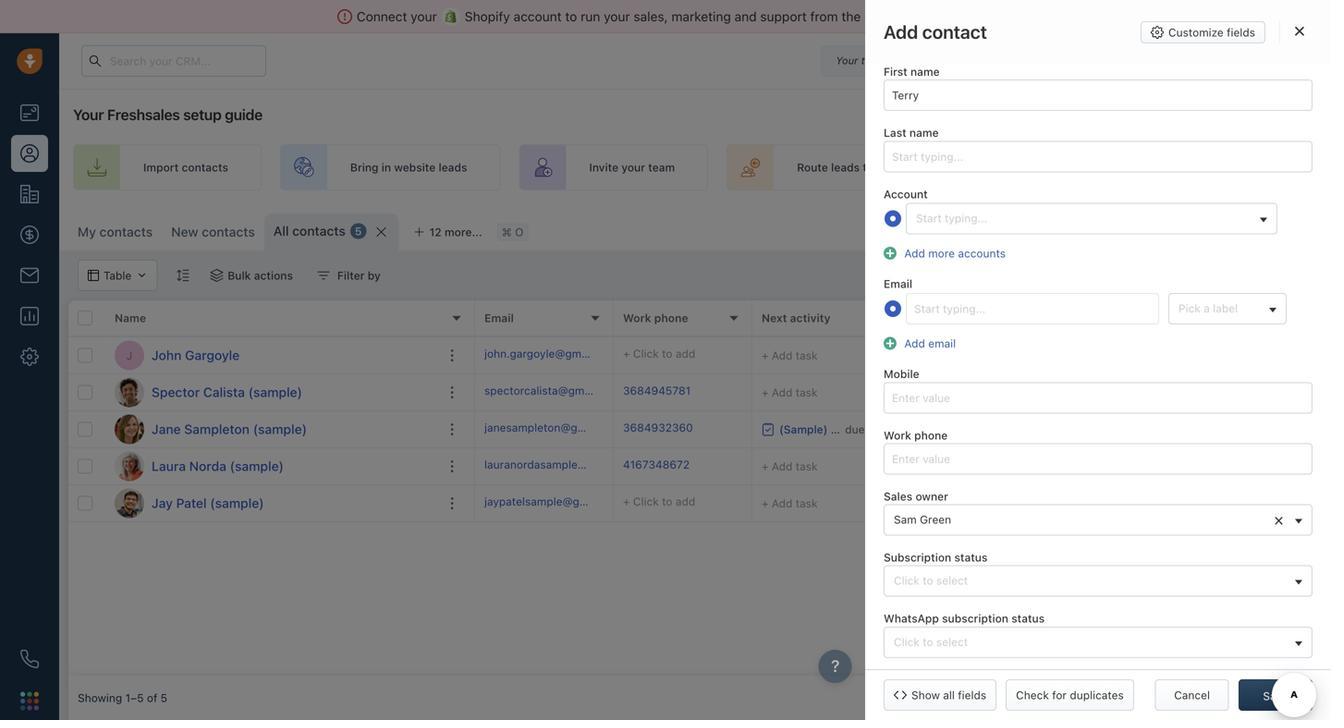 Task type: describe. For each thing, give the bounding box(es) containing it.
Last name text field
[[884, 141, 1313, 172]]

click to select button for subscription status
[[884, 566, 1313, 597]]

add contact
[[884, 21, 987, 43]]

s image
[[115, 378, 144, 407]]

+ click to add
[[1039, 497, 1112, 510]]

3684945781
[[623, 384, 691, 397]]

1 leads from the left
[[439, 161, 467, 174]]

set up link
[[1225, 144, 1331, 190]]

Work phone text field
[[884, 443, 1313, 475]]

check for duplicates button
[[1006, 680, 1134, 711]]

cancel
[[1174, 689, 1210, 702]]

lauranordasample@gmail.com link
[[485, 457, 642, 476]]

name for last name
[[910, 126, 939, 139]]

1 horizontal spatial container_wx8msf4aqz5i3rn1 image
[[1183, 497, 1196, 510]]

+ add task for 37
[[762, 460, 818, 473]]

press space to select this row. row containing 46
[[475, 411, 1331, 448]]

email
[[929, 337, 956, 350]]

last
[[884, 126, 907, 139]]

jaypatelsample@gmail.com
[[485, 495, 626, 508]]

calista
[[203, 385, 245, 400]]

the
[[842, 9, 861, 24]]

to inside 'link'
[[863, 161, 874, 174]]

green inside add contact dialog
[[920, 513, 952, 526]]

customize table button
[[926, 214, 1054, 245]]

37
[[901, 457, 918, 475]]

(sample) for laura norda (sample)
[[230, 459, 284, 474]]

gargoyle
[[185, 348, 240, 363]]

l image
[[115, 452, 144, 481]]

route
[[797, 161, 828, 174]]

for
[[1052, 689, 1067, 702]]

12
[[430, 226, 442, 239]]

import contacts for import contacts link on the left top
[[143, 161, 228, 174]]

green inside row group
[[1226, 497, 1258, 510]]

name row
[[68, 301, 475, 337]]

contacts inside button
[[1126, 223, 1173, 236]]

check for duplicates
[[1016, 689, 1124, 702]]

contacts down setup at the top
[[182, 161, 228, 174]]

name
[[115, 312, 146, 324]]

all contacts link
[[273, 222, 346, 240]]

add inside add contact 'button'
[[1248, 223, 1269, 236]]

bring
[[350, 161, 379, 174]]

owner inside add contact dialog
[[916, 490, 949, 503]]

my contacts
[[78, 224, 153, 239]]

12 more...
[[430, 226, 482, 239]]

3 cell from the left
[[1307, 337, 1331, 374]]

add more accounts link
[[900, 247, 1006, 260]]

add contact
[[1248, 223, 1313, 236]]

select for status
[[937, 574, 968, 587]]

show all fields button
[[884, 680, 997, 711]]

leads inside 'link'
[[831, 161, 860, 174]]

patel
[[176, 496, 207, 511]]

first
[[884, 65, 908, 78]]

select for subscription
[[937, 636, 968, 648]]

check
[[1016, 689, 1049, 702]]

jaypatelsample@gmail.com link
[[485, 494, 626, 513]]

Mobile text field
[[884, 382, 1313, 414]]

add email
[[905, 337, 956, 350]]

pick a label
[[1179, 302, 1238, 315]]

route leads to your team
[[797, 161, 930, 174]]

press space to select this row. row containing 37
[[475, 448, 1331, 485]]

jay patel (sample) link
[[152, 494, 264, 513]]

john
[[152, 348, 182, 363]]

press space to select this row. row containing jay patel (sample)
[[68, 485, 475, 522]]

jay patel (sample)
[[152, 496, 264, 511]]

1 horizontal spatial sales owner
[[1178, 312, 1244, 324]]

sales owner inside add contact dialog
[[884, 490, 949, 503]]

o
[[515, 226, 524, 238]]

show all fields
[[912, 689, 987, 702]]

what's new image
[[1199, 54, 1212, 67]]

phone image
[[20, 650, 39, 669]]

filter by
[[337, 269, 381, 282]]

0 vertical spatial fields
[[1227, 26, 1256, 39]]

0 vertical spatial work phone
[[623, 312, 688, 324]]

next
[[762, 312, 787, 324]]

work phone inside add contact dialog
[[884, 429, 948, 442]]

and
[[735, 9, 757, 24]]

explore plans
[[992, 54, 1064, 67]]

2 cell from the left
[[1169, 337, 1307, 374]]

all contacts 5
[[273, 223, 362, 239]]

first name
[[884, 65, 940, 78]]

click up 3684945781
[[633, 347, 659, 360]]

whatsapp subscription status
[[884, 612, 1045, 625]]

from
[[810, 9, 838, 24]]

set up 
[[1296, 161, 1331, 174]]

row group containing john gargoyle
[[68, 337, 475, 522]]

sampleton
[[184, 422, 250, 437]]

score
[[901, 312, 932, 324]]

task for 18
[[796, 497, 818, 510]]

press space to select this row. row containing 18
[[475, 485, 1331, 522]]

sales,
[[634, 9, 668, 24]]

customize fields
[[1169, 26, 1256, 39]]

send email image
[[1159, 55, 1171, 67]]

click down whatsapp
[[894, 636, 920, 648]]

tags
[[1039, 312, 1065, 324]]

customize fields button
[[1141, 21, 1266, 43]]

laura norda (sample)
[[152, 459, 284, 474]]

add inside add email button
[[905, 337, 925, 350]]

spectorcalista@gmail.com 3684945781
[[485, 384, 691, 397]]

press space to select this row. row containing 73
[[475, 337, 1331, 374]]

your right run
[[604, 9, 630, 24]]

3684932360 link
[[623, 420, 693, 439]]

0 horizontal spatial work
[[623, 312, 651, 324]]

jay
[[152, 496, 173, 511]]

row group containing 73
[[475, 337, 1331, 522]]

connect your
[[357, 9, 437, 24]]

container_wx8msf4aqz5i3rn1 image inside customize table 'button'
[[938, 223, 951, 236]]

activity
[[790, 312, 831, 324]]

start typing... button
[[906, 203, 1278, 234]]

explore
[[992, 54, 1032, 67]]

jane sampleton (sample)
[[152, 422, 307, 437]]

(sample) for spector calista (sample)
[[248, 385, 302, 400]]

in inside bring in website leads link
[[382, 161, 391, 174]]

account
[[514, 9, 562, 24]]

1 vertical spatial status
[[1012, 612, 1045, 625]]

jane sampleton (sample) link
[[152, 420, 307, 439]]

1–5
[[125, 692, 144, 704]]

spector calista (sample)
[[152, 385, 302, 400]]

73
[[901, 346, 918, 364]]

your for your trial ends in 21 days
[[836, 55, 858, 67]]

filter by button
[[305, 260, 393, 291]]

add more accounts
[[905, 247, 1006, 260]]

freshworks switcher image
[[20, 692, 39, 710]]

crm.
[[865, 9, 897, 24]]

shopify
[[465, 9, 510, 24]]

1 cell from the left
[[1030, 337, 1169, 374]]

create
[[1052, 161, 1088, 174]]

up
[[1316, 161, 1330, 174]]

freshsales
[[107, 106, 180, 123]]

showing
[[78, 692, 122, 704]]

4167348672
[[623, 458, 690, 471]]

save
[[1263, 690, 1289, 703]]

Start typing... email field
[[906, 293, 1159, 324]]

close image
[[1295, 26, 1305, 37]]

bulk
[[228, 269, 251, 282]]

customize for customize table
[[955, 223, 1012, 236]]

sequence
[[1122, 161, 1173, 174]]

new contacts
[[171, 224, 255, 239]]

all
[[943, 689, 955, 702]]



Task type: locate. For each thing, give the bounding box(es) containing it.
days
[[935, 55, 957, 67]]

1 vertical spatial name
[[910, 126, 939, 139]]

subscription status
[[884, 551, 988, 564]]

container_wx8msf4aqz5i3rn1 image
[[938, 223, 951, 236], [1183, 497, 1196, 510]]

×
[[1274, 510, 1284, 530]]

contact
[[1272, 223, 1313, 236]]

trial
[[861, 55, 880, 67]]

green left ×
[[1226, 497, 1258, 510]]

whatsapp
[[884, 612, 939, 625]]

account
[[884, 187, 928, 200]]

2 horizontal spatial container_wx8msf4aqz5i3rn1 image
[[762, 423, 775, 436]]

bulk actions
[[228, 269, 293, 282]]

ends
[[883, 55, 906, 67]]

spector
[[152, 385, 200, 400]]

0 horizontal spatial customize
[[955, 223, 1012, 236]]

1 team from the left
[[648, 161, 675, 174]]

21
[[921, 55, 932, 67]]

add inside add more accounts button
[[905, 247, 925, 260]]

1 click to select button from the top
[[884, 566, 1313, 597]]

1 click to select from the top
[[894, 574, 968, 587]]

0 vertical spatial import contacts
[[143, 161, 228, 174]]

green
[[1226, 497, 1258, 510], [920, 513, 952, 526]]

task for 54
[[796, 386, 818, 399]]

sam inside row group
[[1200, 497, 1223, 510]]

bring in website leads
[[350, 161, 467, 174]]

1 horizontal spatial container_wx8msf4aqz5i3rn1 image
[[317, 269, 330, 282]]

contacts right new
[[202, 224, 255, 239]]

0 vertical spatial sam green
[[1200, 497, 1258, 510]]

contacts down sequence
[[1126, 223, 1173, 236]]

1 vertical spatial customize
[[955, 223, 1012, 236]]

(sample) down jane sampleton (sample) link
[[230, 459, 284, 474]]

name for first name
[[911, 65, 940, 78]]

team inside 'link'
[[904, 161, 930, 174]]

2 row group from the left
[[475, 337, 1331, 522]]

0 horizontal spatial team
[[648, 161, 675, 174]]

add more accounts button
[[884, 245, 1012, 262]]

run
[[581, 9, 600, 24]]

0 vertical spatial import
[[143, 161, 179, 174]]

john gargoyle
[[152, 348, 240, 363]]

add down "work phone" text field
[[1092, 497, 1112, 510]]

select
[[937, 574, 968, 587], [937, 636, 968, 648]]

fields right all on the bottom of page
[[958, 689, 987, 702]]

email inside add contact dialog
[[884, 278, 913, 291]]

+ add task
[[762, 349, 818, 362], [762, 386, 818, 399], [762, 460, 818, 473], [762, 497, 818, 510]]

press space to select this row. row
[[68, 337, 475, 374], [475, 337, 1331, 374], [68, 374, 475, 411], [475, 374, 1331, 411], [68, 411, 475, 448], [475, 411, 1331, 448], [68, 448, 475, 485], [475, 448, 1331, 485], [68, 485, 475, 522], [475, 485, 1331, 522]]

0 horizontal spatial import contacts
[[143, 161, 228, 174]]

0 horizontal spatial owner
[[916, 490, 949, 503]]

1 vertical spatial fields
[[958, 689, 987, 702]]

subscription
[[884, 551, 952, 564]]

1 vertical spatial sales owner
[[884, 490, 949, 503]]

jane
[[152, 422, 181, 437]]

click to select button for whatsapp subscription status
[[884, 627, 1313, 658]]

5 inside all contacts 5
[[355, 225, 362, 238]]

work
[[623, 312, 651, 324], [884, 429, 912, 442]]

(sample) inside "link"
[[230, 459, 284, 474]]

(sample) right calista
[[248, 385, 302, 400]]

add for 18
[[676, 495, 696, 508]]

grid
[[68, 301, 1331, 676]]

leads right "website"
[[439, 161, 467, 174]]

1 horizontal spatial 5
[[355, 225, 362, 238]]

add contact dialog
[[865, 0, 1331, 720]]

status right subscription on the bottom right
[[955, 551, 988, 564]]

(sample) down laura norda (sample) "link"
[[210, 496, 264, 511]]

5 right of on the bottom of page
[[161, 692, 167, 704]]

task
[[796, 349, 818, 362], [796, 386, 818, 399], [796, 460, 818, 473], [796, 497, 818, 510]]

2 leads from the left
[[831, 161, 860, 174]]

phone up 37
[[915, 429, 948, 442]]

1 vertical spatial in
[[382, 161, 391, 174]]

0 horizontal spatial leads
[[439, 161, 467, 174]]

click to select for whatsapp
[[894, 636, 968, 648]]

1 horizontal spatial leads
[[831, 161, 860, 174]]

1 horizontal spatial team
[[904, 161, 930, 174]]

your inside "route leads to your team" 'link'
[[877, 161, 901, 174]]

contacts right my
[[100, 224, 153, 239]]

0 horizontal spatial status
[[955, 551, 988, 564]]

0 vertical spatial click to select button
[[884, 566, 1313, 597]]

task for 73
[[796, 349, 818, 362]]

container_wx8msf4aqz5i3rn1 image up more
[[938, 223, 951, 236]]

1 horizontal spatial phone
[[915, 429, 948, 442]]

jaypatelsample@gmail.com + click to add
[[485, 495, 696, 508]]

click to select down whatsapp
[[894, 636, 968, 648]]

press space to select this row. row containing 54
[[475, 374, 1331, 411]]

mobile
[[884, 368, 920, 381]]

1 vertical spatial work
[[884, 429, 912, 442]]

0 vertical spatial email
[[884, 278, 913, 291]]

0 vertical spatial status
[[955, 551, 988, 564]]

1 vertical spatial sales
[[884, 490, 913, 503]]

4 + add task from the top
[[762, 497, 818, 510]]

container_wx8msf4aqz5i3rn1 image left ×
[[1183, 497, 1196, 510]]

work phone up 3684945781
[[623, 312, 688, 324]]

0 horizontal spatial container_wx8msf4aqz5i3rn1 image
[[210, 269, 223, 282]]

import contacts group
[[1063, 214, 1214, 245]]

3 task from the top
[[796, 460, 818, 473]]

container_wx8msf4aqz5i3rn1 image inside "bulk actions" button
[[210, 269, 223, 282]]

1 vertical spatial work phone
[[884, 429, 948, 442]]

import contacts down setup at the top
[[143, 161, 228, 174]]

marketing
[[672, 9, 731, 24]]

0 vertical spatial click to select
[[894, 574, 968, 587]]

add down 4167348672 "link"
[[676, 495, 696, 508]]

0 horizontal spatial phone
[[654, 312, 688, 324]]

your trial ends in 21 days
[[836, 55, 957, 67]]

1 + add task from the top
[[762, 349, 818, 362]]

table
[[1015, 223, 1042, 236]]

team right invite
[[648, 161, 675, 174]]

2 click to select from the top
[[894, 636, 968, 648]]

2 + add task from the top
[[762, 386, 818, 399]]

0 vertical spatial name
[[911, 65, 940, 78]]

1 horizontal spatial status
[[1012, 612, 1045, 625]]

0 vertical spatial your
[[836, 55, 858, 67]]

2 click to select button from the top
[[884, 627, 1313, 658]]

sales down 37
[[884, 490, 913, 503]]

5 up the filter by
[[355, 225, 362, 238]]

+
[[623, 347, 630, 360], [762, 349, 769, 362], [762, 386, 769, 399], [762, 460, 769, 473], [623, 495, 630, 508], [1039, 497, 1046, 510], [762, 497, 769, 510]]

sam down 18
[[894, 513, 917, 526]]

j image
[[115, 415, 144, 444]]

name right 'first'
[[911, 65, 940, 78]]

+ add task for 73
[[762, 349, 818, 362]]

fields left close icon
[[1227, 26, 1256, 39]]

customize for customize fields
[[1169, 26, 1224, 39]]

team up account
[[904, 161, 930, 174]]

1 select from the top
[[937, 574, 968, 587]]

1 vertical spatial email
[[485, 312, 514, 324]]

work up john.gargoyle@gmail.com + click to add
[[623, 312, 651, 324]]

set
[[1296, 161, 1313, 174]]

my
[[78, 224, 96, 239]]

1 horizontal spatial customize
[[1169, 26, 1224, 39]]

contact
[[923, 21, 987, 43]]

Search your CRM... text field
[[81, 45, 266, 77]]

import contacts button
[[1063, 214, 1182, 245]]

click
[[633, 347, 659, 360], [633, 495, 659, 508], [1049, 497, 1075, 510], [894, 574, 920, 587], [894, 636, 920, 648]]

1 vertical spatial green
[[920, 513, 952, 526]]

sam inside add contact dialog
[[894, 513, 917, 526]]

1 vertical spatial owner
[[916, 490, 949, 503]]

create sales sequence link
[[982, 144, 1207, 190]]

your
[[836, 55, 858, 67], [73, 106, 104, 123]]

First name text field
[[884, 80, 1313, 111]]

click to select button down + click to add
[[884, 566, 1313, 597]]

import contacts for import contacts button
[[1088, 223, 1173, 236]]

customize inside button
[[1169, 26, 1224, 39]]

(sample) inside "link"
[[210, 496, 264, 511]]

typing...
[[945, 212, 988, 225]]

1 horizontal spatial fields
[[1227, 26, 1256, 39]]

plans
[[1036, 54, 1064, 67]]

3 + add task from the top
[[762, 460, 818, 473]]

click to select down subscription status
[[894, 574, 968, 587]]

customize up accounts
[[955, 223, 1012, 236]]

0 horizontal spatial email
[[485, 312, 514, 324]]

customize inside 'button'
[[955, 223, 1012, 236]]

0 horizontal spatial sam green
[[894, 513, 952, 526]]

4 task from the top
[[796, 497, 818, 510]]

1 vertical spatial import contacts
[[1088, 223, 1173, 236]]

1 horizontal spatial in
[[909, 55, 918, 67]]

sales
[[1178, 312, 1207, 324], [884, 490, 913, 503]]

0 vertical spatial work
[[623, 312, 651, 324]]

your right invite
[[622, 161, 645, 174]]

1 task from the top
[[796, 349, 818, 362]]

cell
[[1030, 337, 1169, 374], [1169, 337, 1307, 374], [1307, 337, 1331, 374]]

showing 1–5 of 5
[[78, 692, 167, 704]]

in
[[909, 55, 918, 67], [382, 161, 391, 174]]

1 vertical spatial sam
[[894, 513, 917, 526]]

janesampleton@gmail.com
[[485, 421, 624, 434]]

press space to select this row. row containing john gargoyle
[[68, 337, 475, 374]]

0 horizontal spatial green
[[920, 513, 952, 526]]

phone element
[[11, 641, 48, 678]]

sam green down 18
[[894, 513, 952, 526]]

phone inside add contact dialog
[[915, 429, 948, 442]]

1 vertical spatial your
[[73, 106, 104, 123]]

1 vertical spatial container_wx8msf4aqz5i3rn1 image
[[1183, 497, 1196, 510]]

in right bring
[[382, 161, 391, 174]]

laura
[[152, 459, 186, 474]]

status right subscription
[[1012, 612, 1045, 625]]

john.gargoyle@gmail.com
[[485, 347, 619, 360]]

add for 73
[[676, 347, 696, 360]]

support
[[760, 9, 807, 24]]

import for import contacts link on the left top
[[143, 161, 179, 174]]

your for your freshsales setup guide
[[73, 106, 104, 123]]

select down whatsapp subscription status
[[937, 636, 968, 648]]

owner
[[1210, 312, 1244, 324], [916, 490, 949, 503]]

email
[[884, 278, 913, 291], [485, 312, 514, 324]]

sales inside add contact dialog
[[884, 490, 913, 503]]

1 vertical spatial phone
[[915, 429, 948, 442]]

⌘ o
[[502, 226, 524, 238]]

0 vertical spatial owner
[[1210, 312, 1244, 324]]

4167348672 link
[[623, 457, 690, 476]]

1 vertical spatial sam green
[[894, 513, 952, 526]]

pick
[[1179, 302, 1201, 315]]

sam green inside row group
[[1200, 497, 1258, 510]]

sales left the label
[[1178, 312, 1207, 324]]

import for import contacts button
[[1088, 223, 1123, 236]]

work inside add contact dialog
[[884, 429, 912, 442]]

0 horizontal spatial container_wx8msf4aqz5i3rn1 image
[[938, 223, 951, 236]]

1 horizontal spatial sam
[[1200, 497, 1223, 510]]

0 horizontal spatial sales
[[884, 490, 913, 503]]

cancel button
[[1155, 680, 1229, 711]]

work up 37
[[884, 429, 912, 442]]

46
[[901, 420, 919, 438]]

spectorcalista@gmail.com link
[[485, 383, 622, 402]]

press space to select this row. row containing jane sampleton (sample)
[[68, 411, 475, 448]]

owner right a on the top right
[[1210, 312, 1244, 324]]

(sample) for jane sampleton (sample)
[[253, 422, 307, 437]]

1 vertical spatial select
[[937, 636, 968, 648]]

sales owner
[[1178, 312, 1244, 324], [884, 490, 949, 503]]

of
[[147, 692, 157, 704]]

1 row group from the left
[[68, 337, 475, 522]]

1 vertical spatial click to select
[[894, 636, 968, 648]]

click down 4167348672 "link"
[[633, 495, 659, 508]]

0 vertical spatial 5
[[355, 225, 362, 238]]

grid containing 73
[[68, 301, 1331, 676]]

bulk actions button
[[198, 260, 305, 291]]

import contacts
[[143, 161, 228, 174], [1088, 223, 1173, 236]]

all
[[273, 223, 289, 239]]

laura norda (sample) link
[[152, 457, 284, 476]]

janesampleton@gmail.com link
[[485, 420, 624, 439]]

name right last
[[910, 126, 939, 139]]

import contacts inside button
[[1088, 223, 1173, 236]]

j image
[[115, 489, 144, 518]]

start
[[916, 212, 942, 225]]

0 vertical spatial sam
[[1200, 497, 1223, 510]]

container_wx8msf4aqz5i3rn1 image for the filter by button
[[317, 269, 330, 282]]

0 vertical spatial select
[[937, 574, 968, 587]]

0 vertical spatial sales
[[1178, 312, 1207, 324]]

+ add task for 18
[[762, 497, 818, 510]]

in left the 21
[[909, 55, 918, 67]]

your right the connect on the top of page
[[411, 9, 437, 24]]

customize
[[1169, 26, 1224, 39], [955, 223, 1012, 236]]

0 horizontal spatial work phone
[[623, 312, 688, 324]]

0 horizontal spatial in
[[382, 161, 391, 174]]

import inside button
[[1088, 223, 1123, 236]]

press space to select this row. row containing laura norda (sample)
[[68, 448, 475, 485]]

your left 'trial' on the right
[[836, 55, 858, 67]]

2 task from the top
[[796, 386, 818, 399]]

2 select from the top
[[937, 636, 968, 648]]

click down "work phone" text field
[[1049, 497, 1075, 510]]

0 horizontal spatial 5
[[161, 692, 167, 704]]

accounts
[[958, 247, 1006, 260]]

add
[[1248, 223, 1269, 236], [905, 247, 925, 260], [905, 337, 925, 350], [772, 349, 793, 362], [772, 386, 793, 399], [772, 460, 793, 473], [772, 497, 793, 510]]

0 vertical spatial sales owner
[[1178, 312, 1244, 324]]

new contacts button
[[162, 214, 264, 251], [171, 224, 255, 239]]

1 vertical spatial 5
[[161, 692, 167, 704]]

0 horizontal spatial sam
[[894, 513, 917, 526]]

(sample) for jay patel (sample)
[[210, 496, 264, 511]]

0 horizontal spatial sales owner
[[884, 490, 949, 503]]

your up account
[[877, 161, 901, 174]]

invite
[[589, 161, 619, 174]]

0 vertical spatial green
[[1226, 497, 1258, 510]]

add
[[676, 347, 696, 360], [676, 495, 696, 508], [1092, 497, 1112, 510]]

sam
[[1200, 497, 1223, 510], [894, 513, 917, 526]]

sam green inside add contact dialog
[[894, 513, 952, 526]]

1 horizontal spatial import
[[1088, 223, 1123, 236]]

spector calista (sample) link
[[152, 383, 302, 402]]

1 horizontal spatial import contacts
[[1088, 223, 1173, 236]]

1 vertical spatial import
[[1088, 223, 1123, 236]]

task for 37
[[796, 460, 818, 473]]

my contacts button
[[68, 214, 162, 251], [78, 224, 153, 239]]

1 horizontal spatial sam green
[[1200, 497, 1258, 510]]

container_wx8msf4aqz5i3rn1 image for "bulk actions" button
[[210, 269, 223, 282]]

your inside invite your team link
[[622, 161, 645, 174]]

phone up 3684945781
[[654, 312, 688, 324]]

click down subscription on the bottom right
[[894, 574, 920, 587]]

0 vertical spatial phone
[[654, 312, 688, 324]]

click to select button up duplicates
[[884, 627, 1313, 658]]

0 vertical spatial container_wx8msf4aqz5i3rn1 image
[[938, 223, 951, 236]]

row group
[[68, 337, 475, 522], [475, 337, 1331, 522]]

sam green left ×
[[1200, 497, 1258, 510]]

contacts right "all"
[[292, 223, 346, 239]]

owner down 37
[[916, 490, 949, 503]]

sam left ×
[[1200, 497, 1223, 510]]

import down 'sales'
[[1088, 223, 1123, 236]]

1 horizontal spatial sales
[[1178, 312, 1207, 324]]

1 vertical spatial click to select button
[[884, 627, 1313, 658]]

customize up what's new icon
[[1169, 26, 1224, 39]]

1 horizontal spatial work phone
[[884, 429, 948, 442]]

0 horizontal spatial your
[[73, 106, 104, 123]]

1 horizontal spatial email
[[884, 278, 913, 291]]

green up subscription status
[[920, 513, 952, 526]]

container_wx8msf4aqz5i3rn1 image inside the filter by button
[[317, 269, 330, 282]]

import down your freshsales setup guide on the left of page
[[143, 161, 179, 174]]

by
[[368, 269, 381, 282]]

add up 3684945781
[[676, 347, 696, 360]]

1 horizontal spatial work
[[884, 429, 912, 442]]

press space to select this row. row containing spector calista (sample)
[[68, 374, 475, 411]]

+ add task for 54
[[762, 386, 818, 399]]

email up john.gargoyle@gmail.com
[[485, 312, 514, 324]]

add
[[884, 21, 918, 43]]

0 vertical spatial in
[[909, 55, 918, 67]]

1 horizontal spatial your
[[836, 55, 858, 67]]

2 team from the left
[[904, 161, 930, 174]]

container_wx8msf4aqz5i3rn1 image
[[210, 269, 223, 282], [317, 269, 330, 282], [762, 423, 775, 436]]

import contacts down sequence
[[1088, 223, 1173, 236]]

next activity
[[762, 312, 831, 324]]

(sample) right sampleton at the left bottom of the page
[[253, 422, 307, 437]]

1 horizontal spatial owner
[[1210, 312, 1244, 324]]

0 vertical spatial customize
[[1169, 26, 1224, 39]]

1 horizontal spatial green
[[1226, 497, 1258, 510]]

email up score
[[884, 278, 913, 291]]

your left freshsales
[[73, 106, 104, 123]]

leads right route
[[831, 161, 860, 174]]

click to select for subscription
[[894, 574, 968, 587]]

add contact button
[[1223, 214, 1322, 245]]

work phone up 37
[[884, 429, 948, 442]]

0 horizontal spatial fields
[[958, 689, 987, 702]]

explore plans link
[[982, 49, 1074, 72]]

select down subscription status
[[937, 574, 968, 587]]

0 horizontal spatial import
[[143, 161, 179, 174]]



Task type: vqa. For each thing, say whether or not it's contained in the screenshot.
Created
no



